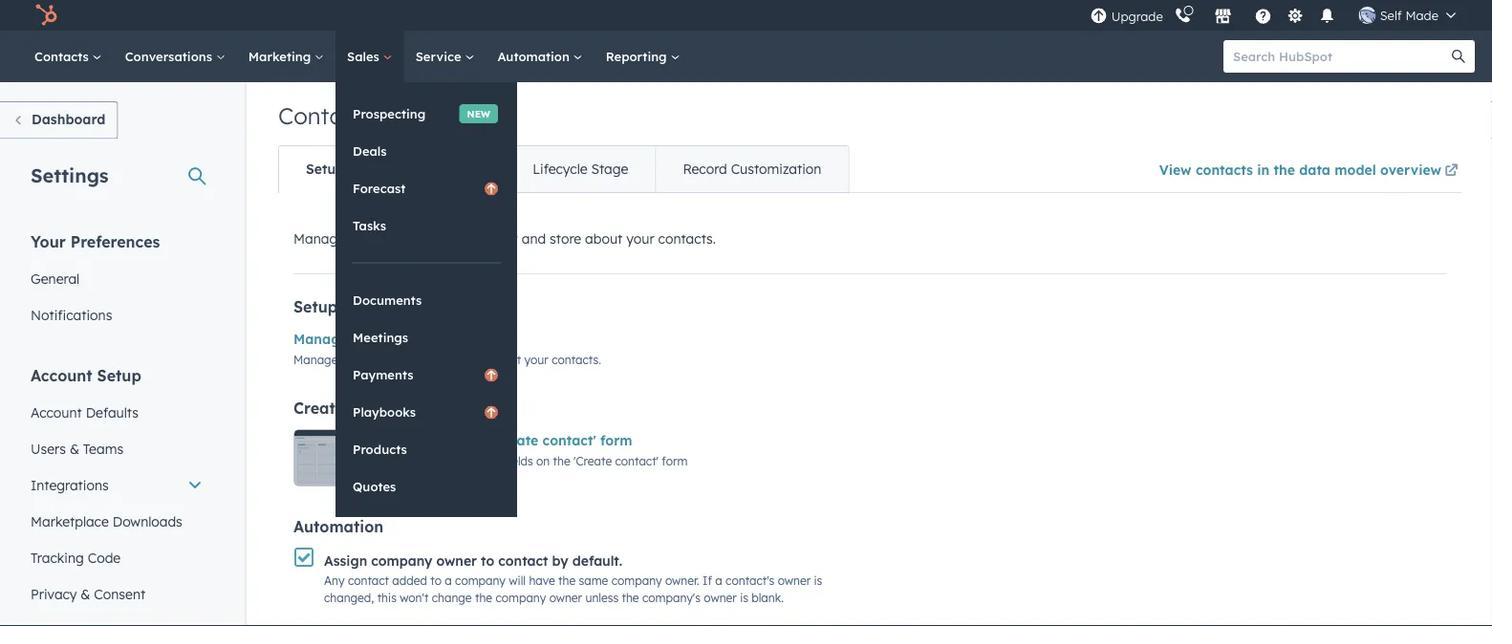 Task type: describe. For each thing, give the bounding box(es) containing it.
creating
[[293, 399, 360, 418]]

consent
[[94, 586, 145, 602]]

users
[[31, 440, 66, 457]]

users & teams link
[[19, 431, 214, 467]]

navigation containing setup
[[278, 145, 849, 193]]

1 a from the left
[[445, 573, 452, 588]]

privacy & consent
[[31, 586, 145, 602]]

owner.
[[665, 573, 700, 588]]

2 a from the left
[[715, 573, 722, 588]]

your preferences element
[[19, 231, 214, 333]]

settings image
[[1287, 8, 1304, 25]]

your
[[31, 232, 66, 251]]

Search HubSpot search field
[[1224, 40, 1458, 73]]

help button
[[1247, 0, 1280, 31]]

meetings
[[353, 329, 408, 345]]

hubspot link
[[23, 4, 72, 27]]

tasks
[[353, 218, 386, 233]]

sales
[[347, 48, 383, 64]]

link opens in a new window image
[[1445, 160, 1458, 183]]

marketplaces image
[[1215, 9, 1232, 26]]

contacts link
[[23, 31, 113, 82]]

on
[[536, 454, 550, 468]]

1 vertical spatial setup
[[293, 297, 338, 316]]

made
[[1406, 7, 1439, 23]]

integrations button
[[19, 467, 214, 503]]

account for account setup
[[31, 366, 92, 385]]

0 vertical spatial 'create
[[491, 432, 539, 449]]

hubspot image
[[34, 4, 57, 27]]

settings link
[[1284, 5, 1307, 25]]

documents link
[[336, 282, 517, 318]]

owner up change
[[436, 552, 477, 569]]

0 horizontal spatial to
[[430, 573, 442, 588]]

general
[[31, 270, 80, 287]]

lifecycle
[[533, 161, 587, 177]]

assign company owner to contact by default. any contact added to a company will have the same company owner. if a contact's owner is changed, this won't change the company owner unless the company's owner is blank.
[[324, 552, 822, 605]]

meetings link
[[336, 319, 517, 356]]

products
[[353, 441, 407, 457]]

will
[[509, 573, 526, 588]]

& for privacy
[[81, 586, 90, 602]]

assign
[[324, 552, 367, 569]]

reporting link
[[594, 31, 692, 82]]

added
[[392, 573, 427, 588]]

add,
[[392, 454, 416, 468]]

contact inside manage contact properties manage the information you collect about your contacts.
[[352, 331, 402, 347]]

company up company's at the bottom of the page
[[612, 573, 662, 588]]

contact's
[[726, 573, 775, 588]]

payments link
[[336, 357, 517, 393]]

forecast
[[353, 180, 406, 196]]

1 vertical spatial contacts
[[278, 101, 375, 130]]

lifecycle stage link
[[505, 146, 655, 192]]

manage contact properties manage the information you collect about your contacts.
[[293, 331, 601, 367]]

0 vertical spatial collect
[[477, 230, 518, 247]]

manage for manage the information you collect and store about your contacts.
[[293, 230, 345, 247]]

notifications link
[[19, 297, 214, 333]]

0 horizontal spatial automation
[[293, 517, 384, 536]]

tracking code
[[31, 549, 121, 566]]

have
[[529, 573, 555, 588]]

upgrade
[[1112, 9, 1163, 24]]

view contacts in the data model overview
[[1159, 161, 1442, 178]]

collect inside manage contact properties manage the information you collect about your contacts.
[[451, 352, 486, 367]]

2 vertical spatial contact
[[348, 573, 389, 588]]

customize the 'create contact' form link
[[392, 432, 632, 449]]

quotes
[[353, 479, 396, 494]]

privacy & consent link
[[19, 576, 214, 612]]

1 horizontal spatial form
[[662, 454, 688, 468]]

conversations
[[125, 48, 216, 64]]

deals link
[[336, 133, 517, 169]]

0 vertical spatial to
[[481, 552, 494, 569]]

calling icon button
[[1167, 3, 1199, 28]]

customization
[[731, 161, 822, 177]]

tracking code link
[[19, 540, 214, 576]]

preferences
[[70, 232, 160, 251]]

record customization link
[[655, 146, 848, 192]]

teams
[[83, 440, 123, 457]]

1 vertical spatial 'create
[[574, 454, 612, 468]]

overview
[[1380, 161, 1442, 178]]

forecast link
[[336, 170, 517, 207]]

manage contact properties link
[[293, 331, 476, 347]]

products link
[[336, 431, 517, 468]]

the down forecast
[[349, 230, 369, 247]]

unless
[[585, 591, 619, 605]]

defaults
[[86, 404, 139, 421]]

automation link
[[486, 31, 594, 82]]

about inside manage contact properties manage the information you collect about your contacts.
[[489, 352, 521, 367]]

contacts inside "link"
[[34, 48, 92, 64]]

reporting
[[606, 48, 671, 64]]

0 vertical spatial your
[[626, 230, 654, 247]]

setup inside navigation
[[306, 161, 344, 177]]

view contacts in the data model overview link
[[1159, 149, 1462, 192]]

marketing link
[[237, 31, 336, 82]]

account for account defaults
[[31, 404, 82, 421]]

company's
[[642, 591, 701, 605]]

menu containing self made
[[1089, 0, 1469, 31]]

self made
[[1380, 7, 1439, 23]]

1 vertical spatial contact
[[498, 552, 548, 569]]

0 vertical spatial about
[[585, 230, 623, 247]]

lifecycle stage
[[533, 161, 628, 177]]

remove,
[[420, 454, 463, 468]]

self made button
[[1348, 0, 1467, 31]]

and
[[522, 230, 546, 247]]

conversations link
[[113, 31, 237, 82]]

1 horizontal spatial automation
[[497, 48, 573, 64]]

manage the information you collect and store about your contacts.
[[293, 230, 716, 247]]

0 horizontal spatial contact'
[[543, 432, 596, 449]]

account setup
[[31, 366, 141, 385]]

marketplace downloads
[[31, 513, 182, 530]]

contacts. inside manage contact properties manage the information you collect about your contacts.
[[552, 352, 601, 367]]

stage
[[591, 161, 628, 177]]



Task type: locate. For each thing, give the bounding box(es) containing it.
1 vertical spatial you
[[428, 352, 448, 367]]

account defaults link
[[19, 394, 214, 431]]

0 horizontal spatial contacts
[[364, 399, 430, 418]]

collect left the and at top
[[477, 230, 518, 247]]

navigation
[[278, 145, 849, 193]]

a
[[445, 573, 452, 588], [715, 573, 722, 588]]

contact up this
[[348, 573, 389, 588]]

2 vertical spatial manage
[[293, 352, 338, 367]]

customize the 'create contact' form add, remove, or edit fields on the 'create contact' form
[[392, 432, 688, 468]]

to left by
[[481, 552, 494, 569]]

downloads
[[113, 513, 182, 530]]

if
[[703, 573, 712, 588]]

0 vertical spatial contacts
[[1196, 161, 1253, 178]]

contact up will
[[498, 552, 548, 569]]

1 horizontal spatial contacts
[[1196, 161, 1253, 178]]

contacts down payments
[[364, 399, 430, 418]]

ruby anderson image
[[1359, 7, 1376, 24]]

0 vertical spatial account
[[31, 366, 92, 385]]

1 horizontal spatial a
[[715, 573, 722, 588]]

view
[[1159, 161, 1192, 178]]

company
[[371, 552, 432, 569], [455, 573, 506, 588], [612, 573, 662, 588], [496, 591, 546, 605]]

1 vertical spatial &
[[81, 586, 90, 602]]

sales menu
[[336, 82, 517, 517]]

2 manage from the top
[[293, 331, 348, 347]]

playbooks
[[353, 404, 416, 420]]

data
[[1299, 161, 1331, 178]]

1 horizontal spatial 'create
[[574, 454, 612, 468]]

contact' up on
[[543, 432, 596, 449]]

'create right on
[[574, 454, 612, 468]]

1 vertical spatial is
[[740, 591, 749, 605]]

information inside manage contact properties manage the information you collect about your contacts.
[[362, 352, 425, 367]]

marketplaces button
[[1203, 0, 1243, 31]]

help image
[[1255, 9, 1272, 26]]

your up customize the 'create contact' form link
[[524, 352, 549, 367]]

tracking
[[31, 549, 84, 566]]

company up added
[[371, 552, 432, 569]]

1 horizontal spatial your
[[626, 230, 654, 247]]

your right the store
[[626, 230, 654, 247]]

any
[[324, 573, 345, 588]]

the down by
[[558, 573, 576, 588]]

1 vertical spatial your
[[524, 352, 549, 367]]

service link
[[404, 31, 486, 82]]

1 vertical spatial automation
[[293, 517, 384, 536]]

0 vertical spatial &
[[70, 440, 79, 457]]

a right 'if'
[[715, 573, 722, 588]]

1 account from the top
[[31, 366, 92, 385]]

edit
[[480, 454, 501, 468]]

menu
[[1089, 0, 1469, 31]]

0 vertical spatial manage
[[293, 230, 345, 247]]

form
[[600, 432, 632, 449], [662, 454, 688, 468]]

to up change
[[430, 573, 442, 588]]

store
[[550, 230, 581, 247]]

in
[[1257, 161, 1270, 178]]

by
[[552, 552, 568, 569]]

owner down have
[[549, 591, 582, 605]]

the right change
[[475, 591, 492, 605]]

your inside manage contact properties manage the information you collect about your contacts.
[[524, 352, 549, 367]]

0 vertical spatial contacts.
[[658, 230, 716, 247]]

marketplace
[[31, 513, 109, 530]]

1 horizontal spatial contacts
[[278, 101, 375, 130]]

1 horizontal spatial &
[[81, 586, 90, 602]]

contacts for creating
[[364, 399, 430, 418]]

model
[[1335, 161, 1376, 178]]

is
[[814, 573, 822, 588], [740, 591, 749, 605]]

0 vertical spatial form
[[600, 432, 632, 449]]

information down forecast "link"
[[373, 230, 447, 247]]

1 vertical spatial contact'
[[615, 454, 659, 468]]

record
[[683, 161, 727, 177]]

0 horizontal spatial contacts
[[34, 48, 92, 64]]

to
[[481, 552, 494, 569], [430, 573, 442, 588]]

1 manage from the top
[[293, 230, 345, 247]]

default.
[[572, 552, 622, 569]]

won't
[[400, 591, 429, 605]]

the right the unless at the bottom left of page
[[622, 591, 639, 605]]

sales link
[[336, 31, 404, 82]]

0 vertical spatial contacts
[[34, 48, 92, 64]]

the right on
[[553, 454, 570, 468]]

contacts left in in the right of the page
[[1196, 161, 1253, 178]]

1 vertical spatial collect
[[451, 352, 486, 367]]

deals
[[353, 143, 387, 159]]

manage up creating
[[293, 352, 338, 367]]

automation right service link
[[497, 48, 573, 64]]

1 horizontal spatial about
[[585, 230, 623, 247]]

search image
[[1452, 50, 1465, 63]]

0 vertical spatial contact'
[[543, 432, 596, 449]]

settings
[[31, 163, 109, 187]]

0 horizontal spatial you
[[428, 352, 448, 367]]

this
[[377, 591, 397, 605]]

payments
[[353, 367, 413, 382]]

1 vertical spatial account
[[31, 404, 82, 421]]

manage left tasks at top
[[293, 230, 345, 247]]

you down properties
[[428, 352, 448, 367]]

0 vertical spatial you
[[450, 230, 474, 247]]

same
[[579, 573, 608, 588]]

company down will
[[496, 591, 546, 605]]

2 vertical spatial setup
[[97, 366, 141, 385]]

2 account from the top
[[31, 404, 82, 421]]

0 vertical spatial automation
[[497, 48, 573, 64]]

you inside manage contact properties manage the information you collect about your contacts.
[[428, 352, 448, 367]]

upgrade image
[[1090, 8, 1108, 25]]

link opens in a new window image
[[1445, 164, 1458, 178]]

1 vertical spatial contacts.
[[552, 352, 601, 367]]

contacts
[[1196, 161, 1253, 178], [364, 399, 430, 418]]

company up change
[[455, 573, 506, 588]]

manage for manage contact properties manage the information you collect about your contacts.
[[293, 331, 348, 347]]

new
[[467, 108, 490, 120]]

code
[[88, 549, 121, 566]]

0 horizontal spatial is
[[740, 591, 749, 605]]

1 horizontal spatial to
[[481, 552, 494, 569]]

0 horizontal spatial contacts.
[[552, 352, 601, 367]]

notifications button
[[1311, 0, 1344, 31]]

automation up assign
[[293, 517, 384, 536]]

users & teams
[[31, 440, 123, 457]]

owner down 'if'
[[704, 591, 737, 605]]

3 manage from the top
[[293, 352, 338, 367]]

dashboard link
[[0, 101, 118, 139]]

manage left meetings
[[293, 331, 348, 347]]

calling icon image
[[1175, 7, 1192, 25]]

the right in in the right of the page
[[1274, 161, 1295, 178]]

contacts down 'hubspot' link
[[34, 48, 92, 64]]

fields
[[504, 454, 533, 468]]

0 vertical spatial contact
[[352, 331, 402, 347]]

contact'
[[543, 432, 596, 449], [615, 454, 659, 468]]

account setup element
[[19, 365, 214, 626]]

general link
[[19, 260, 214, 297]]

change
[[432, 591, 472, 605]]

contact' right on
[[615, 454, 659, 468]]

setup link
[[279, 146, 371, 192]]

contact
[[352, 331, 402, 347], [498, 552, 548, 569], [348, 573, 389, 588]]

integrations
[[31, 477, 109, 493]]

0 horizontal spatial your
[[524, 352, 549, 367]]

'create up fields
[[491, 432, 539, 449]]

marketing
[[248, 48, 315, 64]]

privacy
[[31, 586, 77, 602]]

about up customize the 'create contact' form link
[[489, 352, 521, 367]]

1 vertical spatial manage
[[293, 331, 348, 347]]

service
[[416, 48, 465, 64]]

1 vertical spatial about
[[489, 352, 521, 367]]

owner up 'blank.'
[[778, 573, 811, 588]]

'create
[[491, 432, 539, 449], [574, 454, 612, 468]]

1 vertical spatial contacts
[[364, 399, 430, 418]]

contacts for view
[[1196, 161, 1253, 178]]

is right contact's
[[814, 573, 822, 588]]

or
[[466, 454, 477, 468]]

0 horizontal spatial 'create
[[491, 432, 539, 449]]

0 horizontal spatial form
[[600, 432, 632, 449]]

account defaults
[[31, 404, 139, 421]]

the inside manage contact properties manage the information you collect about your contacts.
[[341, 352, 358, 367]]

blank.
[[752, 591, 784, 605]]

contact up payments
[[352, 331, 402, 347]]

contacts
[[34, 48, 92, 64], [278, 101, 375, 130]]

notifications image
[[1319, 9, 1336, 26]]

manage
[[293, 230, 345, 247], [293, 331, 348, 347], [293, 352, 338, 367]]

marketplace downloads link
[[19, 503, 214, 540]]

account inside "link"
[[31, 404, 82, 421]]

search button
[[1443, 40, 1475, 73]]

0 vertical spatial is
[[814, 573, 822, 588]]

information up payments
[[362, 352, 425, 367]]

1 vertical spatial information
[[362, 352, 425, 367]]

1 horizontal spatial you
[[450, 230, 474, 247]]

prospecting
[[353, 106, 426, 121]]

0 vertical spatial information
[[373, 230, 447, 247]]

playbooks link
[[336, 394, 517, 430]]

& right the 'privacy'
[[81, 586, 90, 602]]

account up users at the bottom left of page
[[31, 404, 82, 421]]

documents
[[353, 292, 422, 308]]

contacts up 'setup' link
[[278, 101, 375, 130]]

0 horizontal spatial about
[[489, 352, 521, 367]]

1 vertical spatial to
[[430, 573, 442, 588]]

1 horizontal spatial contact'
[[615, 454, 659, 468]]

record customization
[[683, 161, 822, 177]]

& right users at the bottom left of page
[[70, 440, 79, 457]]

0 horizontal spatial &
[[70, 440, 79, 457]]

is down contact's
[[740, 591, 749, 605]]

account up account defaults
[[31, 366, 92, 385]]

creating contacts
[[293, 399, 430, 418]]

1 horizontal spatial is
[[814, 573, 822, 588]]

dashboard
[[32, 111, 105, 128]]

about right the store
[[585, 230, 623, 247]]

you down forecast "link"
[[450, 230, 474, 247]]

customize
[[392, 432, 461, 449]]

your
[[626, 230, 654, 247], [524, 352, 549, 367]]

1 vertical spatial form
[[662, 454, 688, 468]]

0 horizontal spatial a
[[445, 573, 452, 588]]

the up payments
[[341, 352, 358, 367]]

the up or
[[465, 432, 487, 449]]

collect down properties
[[451, 352, 486, 367]]

1 horizontal spatial contacts.
[[658, 230, 716, 247]]

0 vertical spatial setup
[[306, 161, 344, 177]]

a up change
[[445, 573, 452, 588]]

& for users
[[70, 440, 79, 457]]

changed,
[[324, 591, 374, 605]]

self
[[1380, 7, 1402, 23]]



Task type: vqa. For each thing, say whether or not it's contained in the screenshot.
Value TEXT BOX in the right top of the page
no



